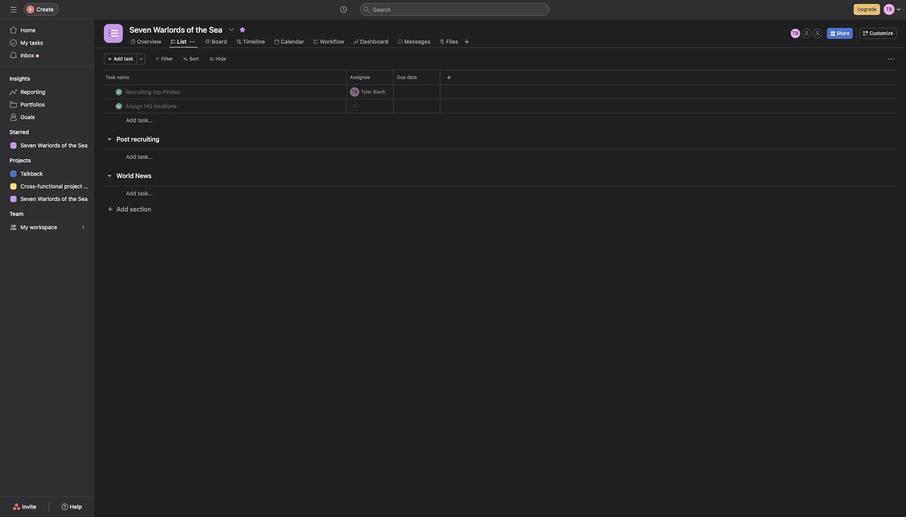 Task type: vqa. For each thing, say whether or not it's contained in the screenshot.
MINUTES in the You Joined 21 Minutes Ago
no



Task type: describe. For each thing, give the bounding box(es) containing it.
tyler
[[361, 89, 372, 95]]

of inside 'starred' element
[[62, 142, 67, 149]]

upgrade button
[[854, 4, 881, 15]]

workflow
[[320, 38, 344, 45]]

calendar
[[281, 38, 304, 45]]

world news button
[[117, 169, 152, 183]]

goals link
[[5, 111, 90, 124]]

portfolios
[[20, 101, 45, 108]]

add task… for recruiting
[[126, 153, 153, 160]]

add task… row for world news
[[95, 186, 907, 201]]

add task… button for news
[[126, 189, 153, 198]]

remove from starred image
[[239, 26, 246, 33]]

tb inside header untitled section tree grid
[[352, 89, 358, 95]]

warlords for seven warlords of the sea link in 'starred' element
[[38, 142, 60, 149]]

timeline link
[[237, 37, 265, 46]]

seven for first seven warlords of the sea link from the bottom
[[20, 196, 36, 202]]

global element
[[0, 19, 95, 67]]

projects button
[[0, 157, 31, 165]]

functional
[[38, 183, 63, 190]]

goals
[[20, 114, 35, 121]]

inbox
[[20, 52, 34, 59]]

task name
[[106, 74, 129, 80]]

add for third add task… row from the bottom of the page
[[126, 117, 136, 124]]

add task… button for recruiting
[[126, 153, 153, 161]]

cross-
[[20, 183, 38, 190]]

list
[[177, 38, 187, 45]]

teams element
[[0, 207, 95, 236]]

header untitled section tree grid
[[95, 85, 907, 128]]

add task button
[[104, 54, 137, 65]]

hide
[[216, 56, 226, 62]]

post recruiting button
[[117, 132, 159, 147]]

create button
[[24, 3, 59, 16]]

cross-functional project plan link
[[5, 180, 94, 193]]

insights element
[[0, 72, 95, 125]]

reporting link
[[5, 86, 90, 98]]

overview link
[[131, 37, 161, 46]]

task… inside header untitled section tree grid
[[138, 117, 153, 124]]

customize
[[870, 30, 894, 36]]

invite
[[22, 504, 36, 511]]

task
[[124, 56, 133, 62]]

2 seven warlords of the sea link from the top
[[5, 193, 90, 206]]

help button
[[57, 501, 87, 515]]

add for add task… row for post recruiting
[[126, 153, 136, 160]]

completed image for assign hq locations text field
[[114, 101, 124, 111]]

share button
[[827, 28, 854, 39]]

add task
[[114, 56, 133, 62]]

projects element
[[0, 154, 95, 207]]

collapse task list for this section image
[[106, 136, 113, 143]]

starred button
[[0, 128, 29, 136]]

my for my tasks
[[20, 39, 28, 46]]

news
[[135, 173, 152, 180]]

projects
[[9, 157, 31, 164]]

insights button
[[0, 75, 30, 83]]

files link
[[440, 37, 458, 46]]

post recruiting
[[117, 136, 159, 143]]

Search tasks, projects, and more text field
[[360, 3, 549, 16]]

timeline
[[243, 38, 265, 45]]

black
[[373, 89, 386, 95]]

calendar link
[[274, 37, 304, 46]]

workflow link
[[314, 37, 344, 46]]

date
[[407, 74, 417, 80]]

tasks
[[30, 39, 43, 46]]

board
[[212, 38, 227, 45]]

assign hq locations cell
[[95, 99, 347, 113]]

my workspace
[[20, 224, 57, 231]]

create
[[37, 6, 54, 13]]

portfolios link
[[5, 98, 90, 111]]

add section button
[[104, 202, 155, 217]]

upgrade
[[858, 6, 877, 12]]

reporting
[[20, 89, 45, 95]]

1 horizontal spatial more actions image
[[888, 56, 895, 62]]

team
[[9, 211, 23, 217]]

post
[[117, 136, 130, 143]]



Task type: locate. For each thing, give the bounding box(es) containing it.
Completed checkbox
[[114, 101, 124, 111]]

task
[[106, 74, 116, 80]]

3 task… from the top
[[138, 190, 153, 197]]

filter button
[[151, 54, 177, 65]]

project
[[64, 183, 82, 190]]

1 seven warlords of the sea link from the top
[[5, 139, 90, 152]]

add task… up section
[[126, 190, 153, 197]]

1 completed image from the top
[[114, 87, 124, 97]]

see details, my workspace image
[[81, 225, 86, 230]]

2 vertical spatial task…
[[138, 190, 153, 197]]

2 seven warlords of the sea from the top
[[20, 196, 88, 202]]

task… up section
[[138, 190, 153, 197]]

0 vertical spatial warlords
[[38, 142, 60, 149]]

show options image
[[228, 26, 235, 33]]

2 add task… button from the top
[[126, 153, 153, 161]]

my tasks
[[20, 39, 43, 46]]

recruiting
[[131, 136, 159, 143]]

my down team at the left top
[[20, 224, 28, 231]]

the for first seven warlords of the sea link from the bottom
[[68, 196, 77, 202]]

1 seven from the top
[[20, 142, 36, 149]]

my
[[20, 39, 28, 46], [20, 224, 28, 231]]

hide button
[[206, 54, 230, 65]]

warlords
[[38, 142, 60, 149], [38, 196, 60, 202]]

add down post recruiting button
[[126, 153, 136, 160]]

add task… down assign hq locations text field
[[126, 117, 153, 124]]

sea for first seven warlords of the sea link from the bottom
[[78, 196, 88, 202]]

1 vertical spatial of
[[62, 196, 67, 202]]

my for my workspace
[[20, 224, 28, 231]]

1 warlords from the top
[[38, 142, 60, 149]]

home link
[[5, 24, 90, 37]]

2 vertical spatial add task…
[[126, 190, 153, 197]]

add task… for news
[[126, 190, 153, 197]]

1 vertical spatial completed image
[[114, 101, 124, 111]]

sea for seven warlords of the sea link in 'starred' element
[[78, 142, 88, 149]]

1 task… from the top
[[138, 117, 153, 124]]

home
[[20, 27, 36, 33]]

name
[[117, 74, 129, 80]]

1 add task… row from the top
[[95, 113, 907, 128]]

list image
[[109, 29, 118, 38]]

more actions image right task
[[138, 57, 143, 61]]

inbox link
[[5, 49, 90, 62]]

task… down 'recruiting'
[[138, 153, 153, 160]]

task…
[[138, 117, 153, 124], [138, 153, 153, 160], [138, 190, 153, 197]]

1 vertical spatial seven
[[20, 196, 36, 202]]

my left tasks
[[20, 39, 28, 46]]

0 horizontal spatial tb
[[352, 89, 358, 95]]

warlords inside projects element
[[38, 196, 60, 202]]

Completed checkbox
[[114, 87, 124, 97]]

2 add task… row from the top
[[95, 149, 907, 164]]

add task… row
[[95, 113, 907, 128], [95, 149, 907, 164], [95, 186, 907, 201]]

0 vertical spatial add task… row
[[95, 113, 907, 128]]

seven warlords of the sea inside 'starred' element
[[20, 142, 88, 149]]

0 vertical spatial seven warlords of the sea
[[20, 142, 88, 149]]

the for seven warlords of the sea link in 'starred' element
[[68, 142, 77, 149]]

of down cross-functional project plan on the left top of page
[[62, 196, 67, 202]]

due date
[[397, 74, 417, 80]]

messages link
[[398, 37, 431, 46]]

add tab image
[[464, 39, 470, 45]]

seven warlords of the sea inside projects element
[[20, 196, 88, 202]]

plan
[[84, 183, 94, 190]]

sea
[[78, 142, 88, 149], [78, 196, 88, 202]]

warlords inside 'starred' element
[[38, 142, 60, 149]]

1 seven warlords of the sea from the top
[[20, 142, 88, 149]]

dashboard link
[[354, 37, 389, 46]]

messages
[[404, 38, 431, 45]]

0 vertical spatial seven warlords of the sea link
[[5, 139, 90, 152]]

1 vertical spatial task…
[[138, 153, 153, 160]]

more actions image
[[888, 56, 895, 62], [138, 57, 143, 61]]

2 vertical spatial add task… button
[[126, 189, 153, 198]]

completed image for recruiting top pirates text box
[[114, 87, 124, 97]]

task… for recruiting
[[138, 153, 153, 160]]

recruiting top pirates cell
[[95, 85, 347, 99]]

add task… button up section
[[126, 189, 153, 198]]

1 vertical spatial add task… button
[[126, 153, 153, 161]]

hide sidebar image
[[10, 6, 17, 13]]

seven for seven warlords of the sea link in 'starred' element
[[20, 142, 36, 149]]

warlords down cross-functional project plan 'link'
[[38, 196, 60, 202]]

sort button
[[180, 54, 203, 65]]

sea inside projects element
[[78, 196, 88, 202]]

warlords down goals link
[[38, 142, 60, 149]]

1 vertical spatial my
[[20, 224, 28, 231]]

filter
[[161, 56, 173, 62]]

1 of from the top
[[62, 142, 67, 149]]

3 add task… row from the top
[[95, 186, 907, 201]]

help
[[70, 504, 82, 511]]

2 of from the top
[[62, 196, 67, 202]]

add up post recruiting button
[[126, 117, 136, 124]]

add task… button down the post recruiting
[[126, 153, 153, 161]]

sort
[[190, 56, 199, 62]]

None text field
[[128, 22, 224, 37]]

sea inside 'starred' element
[[78, 142, 88, 149]]

1 vertical spatial add task… row
[[95, 149, 907, 164]]

row containing tb
[[95, 85, 907, 99]]

0 vertical spatial seven
[[20, 142, 36, 149]]

the
[[68, 142, 77, 149], [68, 196, 77, 202]]

1 vertical spatial the
[[68, 196, 77, 202]]

tab actions image
[[190, 39, 194, 44]]

talkback link
[[5, 168, 90, 180]]

collapse task list for this section image
[[106, 173, 113, 179]]

0 vertical spatial the
[[68, 142, 77, 149]]

1 add task… button from the top
[[126, 116, 153, 125]]

assignee
[[350, 74, 370, 80]]

world
[[117, 173, 134, 180]]

my inside global element
[[20, 39, 28, 46]]

0 vertical spatial add task… button
[[126, 116, 153, 125]]

0 vertical spatial my
[[20, 39, 28, 46]]

1 sea from the top
[[78, 142, 88, 149]]

add section
[[117, 206, 151, 213]]

1 my from the top
[[20, 39, 28, 46]]

starred
[[9, 129, 29, 135]]

1 vertical spatial warlords
[[38, 196, 60, 202]]

task… down assign hq locations text field
[[138, 117, 153, 124]]

of down goals link
[[62, 142, 67, 149]]

add task… button
[[126, 116, 153, 125], [126, 153, 153, 161], [126, 189, 153, 198]]

my workspace link
[[5, 221, 90, 234]]

0 vertical spatial tb
[[793, 30, 799, 36]]

world news
[[117, 173, 152, 180]]

history image
[[341, 6, 347, 13]]

cross-functional project plan
[[20, 183, 94, 190]]

1 vertical spatial add task…
[[126, 153, 153, 160]]

completed image
[[114, 87, 124, 97], [114, 101, 124, 111]]

1 vertical spatial sea
[[78, 196, 88, 202]]

more actions image down customize
[[888, 56, 895, 62]]

seven warlords of the sea link down functional
[[5, 193, 90, 206]]

add left section
[[117, 206, 128, 213]]

completed image inside assign hq locations cell
[[114, 101, 124, 111]]

1 the from the top
[[68, 142, 77, 149]]

0 horizontal spatial more actions image
[[138, 57, 143, 61]]

0 vertical spatial task…
[[138, 117, 153, 124]]

warlords for first seven warlords of the sea link from the bottom
[[38, 196, 60, 202]]

1 vertical spatial seven warlords of the sea link
[[5, 193, 90, 206]]

0 vertical spatial completed image
[[114, 87, 124, 97]]

sea down 'plan'
[[78, 196, 88, 202]]

the down project
[[68, 196, 77, 202]]

2 completed image from the top
[[114, 101, 124, 111]]

share
[[837, 30, 850, 36]]

2 warlords from the top
[[38, 196, 60, 202]]

Assign HQ locations text field
[[124, 102, 179, 110]]

section
[[130, 206, 151, 213]]

2 sea from the top
[[78, 196, 88, 202]]

tb inside 'tb' button
[[793, 30, 799, 36]]

seven down starred
[[20, 142, 36, 149]]

seven
[[20, 142, 36, 149], [20, 196, 36, 202]]

files
[[446, 38, 458, 45]]

the inside projects element
[[68, 196, 77, 202]]

of
[[62, 142, 67, 149], [62, 196, 67, 202]]

customize button
[[860, 28, 897, 39]]

row
[[95, 70, 907, 85], [104, 84, 897, 85], [95, 85, 907, 99], [95, 99, 907, 113]]

0 vertical spatial add task…
[[126, 117, 153, 124]]

tyler black
[[361, 89, 386, 95]]

add task… inside header untitled section tree grid
[[126, 117, 153, 124]]

list link
[[171, 37, 187, 46]]

sea left collapse task list for this section image
[[78, 142, 88, 149]]

add inside header untitled section tree grid
[[126, 117, 136, 124]]

starred element
[[0, 125, 95, 154]]

task… for news
[[138, 190, 153, 197]]

3 add task… from the top
[[126, 190, 153, 197]]

invite button
[[8, 501, 41, 515]]

seven warlords of the sea down cross-functional project plan on the left top of page
[[20, 196, 88, 202]]

the left collapse task list for this section image
[[68, 142, 77, 149]]

2 task… from the top
[[138, 153, 153, 160]]

seven warlords of the sea link
[[5, 139, 90, 152], [5, 193, 90, 206]]

2 my from the top
[[20, 224, 28, 231]]

Recruiting top Pirates text field
[[124, 88, 183, 96]]

add field image
[[447, 75, 452, 80]]

talkback
[[20, 171, 43, 177]]

completed image inside recruiting top pirates cell
[[114, 87, 124, 97]]

seven inside 'starred' element
[[20, 142, 36, 149]]

add left task
[[114, 56, 123, 62]]

add task… down the post recruiting
[[126, 153, 153, 160]]

row containing task name
[[95, 70, 907, 85]]

overview
[[137, 38, 161, 45]]

tb button
[[791, 29, 801, 38]]

1 horizontal spatial tb
[[793, 30, 799, 36]]

add
[[114, 56, 123, 62], [126, 117, 136, 124], [126, 153, 136, 160], [126, 190, 136, 197], [117, 206, 128, 213]]

the inside 'starred' element
[[68, 142, 77, 149]]

completed image down completed checkbox
[[114, 101, 124, 111]]

3 add task… button from the top
[[126, 189, 153, 198]]

0 vertical spatial of
[[62, 142, 67, 149]]

seven warlords of the sea link up the talkback link
[[5, 139, 90, 152]]

tb
[[793, 30, 799, 36], [352, 89, 358, 95]]

insights
[[9, 75, 30, 82]]

seven down cross-
[[20, 196, 36, 202]]

add for world news's add task… row
[[126, 190, 136, 197]]

my tasks link
[[5, 37, 90, 49]]

2 vertical spatial add task… row
[[95, 186, 907, 201]]

2 add task… from the top
[[126, 153, 153, 160]]

0 vertical spatial sea
[[78, 142, 88, 149]]

1 add task… from the top
[[126, 117, 153, 124]]

add task… row for post recruiting
[[95, 149, 907, 164]]

add up 'add section' button
[[126, 190, 136, 197]]

my inside teams element
[[20, 224, 28, 231]]

seven warlords of the sea down goals link
[[20, 142, 88, 149]]

due
[[397, 74, 406, 80]]

add task… button inside header untitled section tree grid
[[126, 116, 153, 125]]

2 seven from the top
[[20, 196, 36, 202]]

seven inside projects element
[[20, 196, 36, 202]]

add task…
[[126, 117, 153, 124], [126, 153, 153, 160], [126, 190, 153, 197]]

1 vertical spatial seven warlords of the sea
[[20, 196, 88, 202]]

workspace
[[30, 224, 57, 231]]

team button
[[0, 210, 23, 218]]

add task… button down assign hq locations text field
[[126, 116, 153, 125]]

board link
[[206, 37, 227, 46]]

seven warlords of the sea
[[20, 142, 88, 149], [20, 196, 88, 202]]

of inside projects element
[[62, 196, 67, 202]]

1 vertical spatial tb
[[352, 89, 358, 95]]

dashboard
[[360, 38, 389, 45]]

2 the from the top
[[68, 196, 77, 202]]

seven warlords of the sea link inside 'starred' element
[[5, 139, 90, 152]]

completed image up completed option
[[114, 87, 124, 97]]



